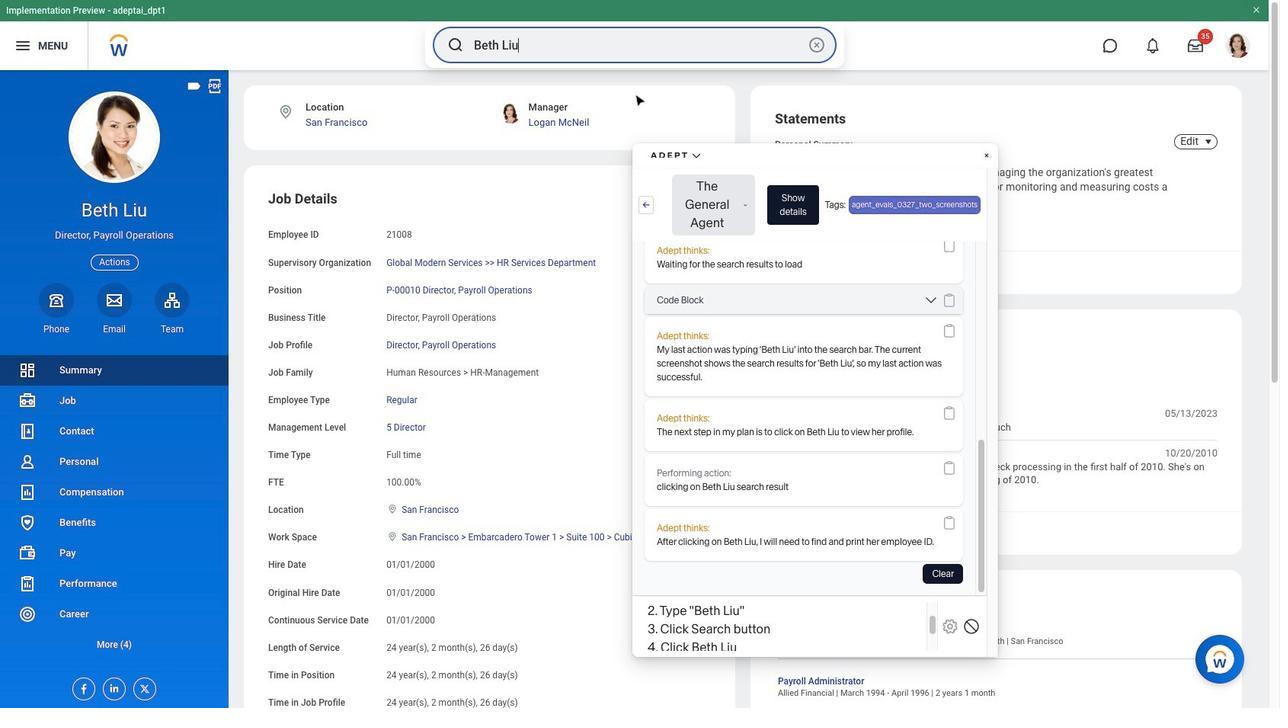 Task type: describe. For each thing, give the bounding box(es) containing it.
Search Workday  search field
[[474, 28, 805, 62]]

0 horizontal spatial list
[[0, 355, 229, 660]]

1 horizontal spatial list
[[775, 407, 1218, 487]]

phone beth liu element
[[39, 323, 74, 335]]

profile logan mcneil image
[[1227, 34, 1251, 61]]

pay image
[[18, 544, 37, 563]]

search image
[[447, 36, 465, 54]]

x circle image
[[808, 36, 826, 54]]

email beth liu element
[[97, 323, 132, 335]]

1 vertical spatial location image
[[387, 504, 399, 515]]

view printable version (pdf) image
[[207, 78, 223, 95]]

contact image
[[18, 422, 37, 441]]

personal image
[[18, 453, 37, 471]]

phone image
[[46, 291, 67, 309]]

compensation image
[[18, 483, 37, 502]]

mail image
[[105, 291, 123, 309]]

2 vertical spatial location image
[[387, 532, 399, 542]]

inbox large image
[[1188, 38, 1204, 53]]

0 vertical spatial location image
[[277, 104, 294, 120]]

personal summary element
[[775, 136, 853, 150]]

linkedin image
[[104, 678, 120, 694]]



Task type: locate. For each thing, give the bounding box(es) containing it.
0 vertical spatial employee's photo (logan mcneil) image
[[775, 407, 802, 434]]

employee's photo (logan mcneil) image
[[775, 407, 802, 434], [775, 447, 802, 474]]

tag image
[[186, 78, 203, 95]]

location image
[[277, 104, 294, 120], [387, 504, 399, 515], [387, 532, 399, 542]]

notifications large image
[[1146, 38, 1161, 53]]

group
[[268, 190, 711, 708]]

view team image
[[163, 291, 181, 309]]

1 employee's photo (logan mcneil) image from the top
[[775, 407, 802, 434]]

caret down image
[[1200, 136, 1218, 148]]

2 employee's photo (logan mcneil) image from the top
[[775, 447, 802, 474]]

close environment banner image
[[1252, 5, 1262, 14]]

justify image
[[14, 37, 32, 55]]

summary image
[[18, 361, 37, 380]]

1 vertical spatial employee's photo (logan mcneil) image
[[775, 447, 802, 474]]

full time element
[[387, 447, 421, 461]]

team beth liu element
[[155, 323, 190, 335]]

career image
[[18, 605, 37, 624]]

banner
[[0, 0, 1269, 70]]

facebook image
[[73, 678, 90, 695]]

navigation pane region
[[0, 70, 229, 708]]

benefits image
[[18, 514, 37, 532]]

x image
[[134, 678, 151, 695]]

list
[[0, 355, 229, 660], [775, 407, 1218, 487]]

job image
[[18, 392, 37, 410]]

None search field
[[425, 22, 845, 68]]

performance image
[[18, 575, 37, 593]]



Task type: vqa. For each thing, say whether or not it's contained in the screenshot.
'Export to Excel' 'ICON'
no



